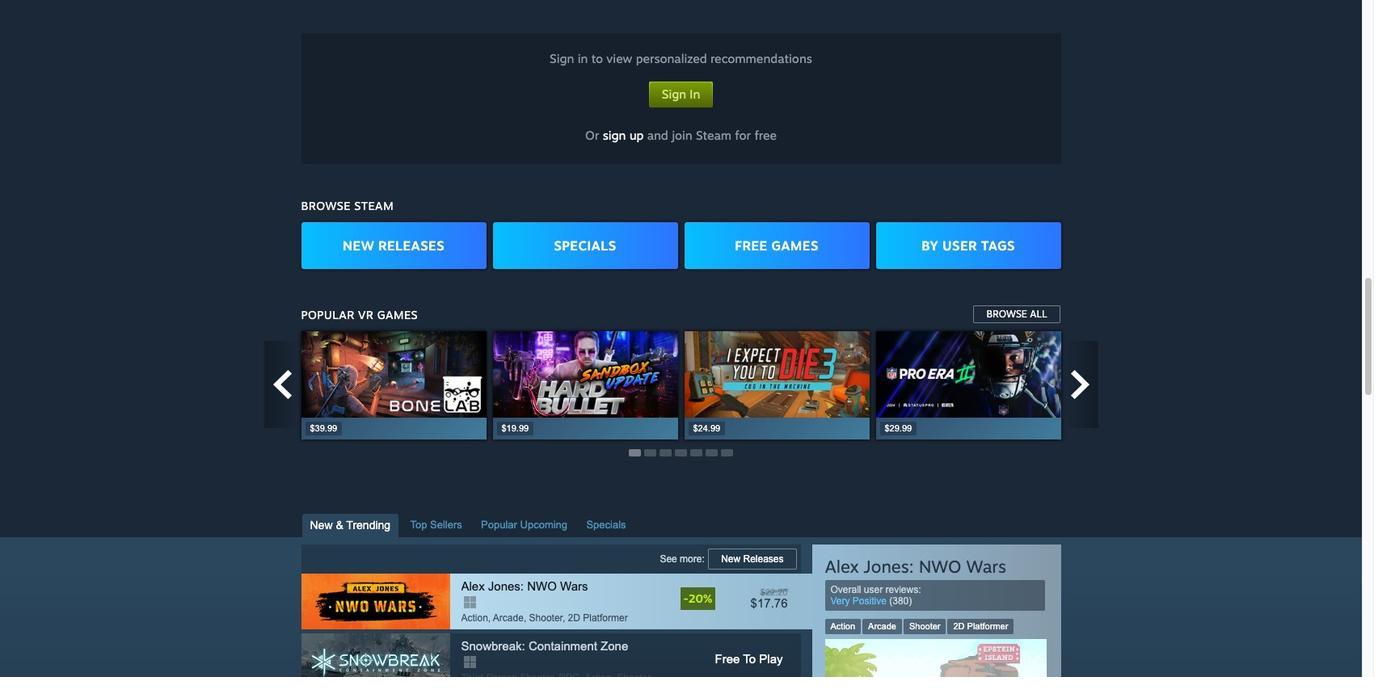 Task type: locate. For each thing, give the bounding box(es) containing it.
alex
[[825, 556, 859, 577], [461, 580, 485, 593]]

0 horizontal spatial ,
[[488, 613, 491, 624]]

action down very
[[831, 622, 856, 631]]

0 vertical spatial alex
[[825, 556, 859, 577]]

hard bullet image
[[493, 332, 678, 418]]

arcade up snowbreak: at bottom left
[[493, 613, 524, 624]]

$22.20 $17.76
[[751, 588, 788, 610]]

wars up action , arcade , shooter , 2d platformer
[[560, 580, 588, 593]]

0 vertical spatial nwo
[[919, 556, 962, 577]]

jones: up action , arcade , shooter , 2d platformer
[[488, 580, 524, 593]]

, up snowbreak: at bottom left
[[488, 613, 491, 624]]

nwo for alex jones: nwo wars
[[527, 580, 557, 593]]

releases up games
[[379, 237, 445, 254]]

0 vertical spatial jones:
[[864, 556, 914, 577]]

arcade
[[493, 613, 524, 624], [869, 622, 897, 631]]

2d up the containment
[[568, 613, 581, 624]]

alex jones: nwo wars
[[461, 580, 588, 593]]

new releases down browse steam
[[343, 237, 445, 254]]

jones: inside alex jones: nwo wars overall user reviews: very positive (380)
[[864, 556, 914, 577]]

sign in link
[[648, 80, 715, 109]]

action , arcade , shooter , 2d platformer
[[461, 613, 628, 624]]

0 vertical spatial new
[[343, 237, 375, 254]]

browse for browse steam
[[301, 199, 351, 213]]

alex inside alex jones: nwo wars overall user reviews: very positive (380)
[[825, 556, 859, 577]]

1 vertical spatial nwo
[[527, 580, 557, 593]]

specials
[[554, 237, 617, 254], [587, 519, 626, 531]]

all
[[1031, 308, 1048, 320]]

see more:
[[660, 554, 708, 565]]

1 vertical spatial jones:
[[488, 580, 524, 593]]

new releases link up $22.20
[[708, 548, 798, 571]]

containment
[[529, 639, 598, 653]]

platformer
[[583, 613, 628, 624], [968, 622, 1009, 631]]

0 horizontal spatial sign
[[550, 51, 575, 66]]

0 horizontal spatial new releases link
[[301, 222, 486, 269]]

releases
[[379, 237, 445, 254], [744, 554, 784, 565]]

1 horizontal spatial steam
[[696, 128, 732, 143]]

popular
[[301, 308, 355, 322]]

1 horizontal spatial browse
[[987, 308, 1028, 320]]

1 horizontal spatial releases
[[744, 554, 784, 565]]

new down browse steam
[[343, 237, 375, 254]]

popular vr games
[[301, 308, 418, 322]]

alex up snowbreak: at bottom left
[[461, 580, 485, 593]]

sign in to view personalized recommendations
[[550, 51, 813, 66]]

0 horizontal spatial new releases
[[343, 237, 445, 254]]

action
[[461, 613, 488, 624], [831, 622, 856, 631]]

sign up link
[[603, 128, 644, 143]]

(380)
[[890, 596, 912, 607]]

1 horizontal spatial wars
[[967, 556, 1007, 577]]

wars
[[967, 556, 1007, 577], [560, 580, 588, 593]]

action link
[[825, 619, 861, 635]]

0 vertical spatial wars
[[967, 556, 1007, 577]]

action up snowbreak: at bottom left
[[461, 613, 488, 624]]

trending
[[346, 519, 391, 532]]

new releases link down browse steam
[[301, 222, 486, 269]]

1 horizontal spatial sign
[[662, 87, 687, 102]]

alex for alex jones: nwo wars
[[461, 580, 485, 593]]

nfl pro era ii image
[[876, 332, 1061, 418]]

platformer up the zone
[[583, 613, 628, 624]]

nwo up action , arcade , shooter , 2d platformer
[[527, 580, 557, 593]]

nwo
[[919, 556, 962, 577], [527, 580, 557, 593]]

steam
[[696, 128, 732, 143], [355, 199, 394, 213]]

0 vertical spatial new releases
[[343, 237, 445, 254]]

0 vertical spatial free
[[735, 237, 768, 254]]

new right the more:
[[721, 554, 741, 565]]

jones: up reviews:
[[864, 556, 914, 577]]

sign for sign in
[[662, 87, 687, 102]]

1 vertical spatial steam
[[355, 199, 394, 213]]

$19.99 link
[[493, 332, 678, 440]]

free
[[735, 237, 768, 254], [715, 652, 740, 666]]

1 horizontal spatial nwo
[[919, 556, 962, 577]]

,
[[488, 613, 491, 624], [524, 613, 527, 624], [563, 613, 566, 624]]

shooter up snowbreak: containment zone
[[529, 613, 563, 624]]

, down alex jones: nwo wars
[[524, 613, 527, 624]]

2 horizontal spatial new
[[721, 554, 741, 565]]

personalized
[[636, 51, 707, 66]]

0 horizontal spatial shooter
[[529, 613, 563, 624]]

top sellers
[[410, 519, 462, 531]]

i expect you to die 3: cog in the machine image
[[685, 332, 870, 418]]

sellers
[[430, 519, 462, 531]]

wars up 2d platformer
[[967, 556, 1007, 577]]

new left &
[[310, 519, 333, 532]]

1 vertical spatial alex
[[461, 580, 485, 593]]

free left games
[[735, 237, 768, 254]]

0 horizontal spatial 2d
[[568, 613, 581, 624]]

0 horizontal spatial jones:
[[488, 580, 524, 593]]

$29.99
[[885, 424, 912, 434]]

1 horizontal spatial new
[[343, 237, 375, 254]]

free left to
[[715, 652, 740, 666]]

arcade down positive
[[869, 622, 897, 631]]

to
[[743, 652, 756, 666]]

2d
[[568, 613, 581, 624], [954, 622, 965, 631]]

browse steam
[[301, 199, 394, 213]]

more:
[[680, 554, 705, 565]]

free
[[755, 128, 777, 143]]

platformer right shooter link
[[968, 622, 1009, 631]]

1 vertical spatial wars
[[560, 580, 588, 593]]

snowbreak:
[[461, 639, 525, 653]]

free games link
[[685, 222, 870, 269]]

0 horizontal spatial action
[[461, 613, 488, 624]]

0 vertical spatial steam
[[696, 128, 732, 143]]

2 horizontal spatial ,
[[563, 613, 566, 624]]

new releases
[[343, 237, 445, 254], [721, 554, 784, 565]]

releases up $22.20
[[744, 554, 784, 565]]

2d inside the 2d platformer link
[[954, 622, 965, 631]]

new releases up $22.20
[[721, 554, 784, 565]]

0 horizontal spatial arcade
[[493, 613, 524, 624]]

1 horizontal spatial ,
[[524, 613, 527, 624]]

in
[[578, 51, 588, 66]]

nwo up reviews:
[[919, 556, 962, 577]]

shooter
[[529, 613, 563, 624], [910, 622, 941, 631]]

tags
[[982, 237, 1016, 254]]

$17.76
[[751, 597, 788, 610]]

1 horizontal spatial new releases link
[[708, 548, 798, 571]]

1 vertical spatial sign
[[662, 87, 687, 102]]

1 horizontal spatial alex
[[825, 556, 859, 577]]

1 horizontal spatial jones:
[[864, 556, 914, 577]]

0 horizontal spatial browse
[[301, 199, 351, 213]]

browse for browse all
[[987, 308, 1028, 320]]

, up the containment
[[563, 613, 566, 624]]

user
[[864, 584, 883, 596]]

1 vertical spatial browse
[[987, 308, 1028, 320]]

0 horizontal spatial nwo
[[527, 580, 557, 593]]

sign inside "link"
[[662, 87, 687, 102]]

snowbreak: containment zone
[[461, 639, 629, 653]]

wars inside alex jones: nwo wars overall user reviews: very positive (380)
[[967, 556, 1007, 577]]

nwo inside alex jones: nwo wars overall user reviews: very positive (380)
[[919, 556, 962, 577]]

popular upcoming
[[481, 519, 568, 531]]

0 horizontal spatial alex
[[461, 580, 485, 593]]

sign for sign in to view personalized recommendations
[[550, 51, 575, 66]]

by user tags
[[922, 237, 1016, 254]]

wars for alex jones: nwo wars overall user reviews: very positive (380)
[[967, 556, 1007, 577]]

1 vertical spatial releases
[[744, 554, 784, 565]]

up
[[630, 128, 644, 143]]

games
[[772, 237, 819, 254]]

2d platformer link
[[948, 619, 1014, 635]]

free for free to play
[[715, 652, 740, 666]]

new releases link
[[301, 222, 486, 269], [708, 548, 798, 571]]

1 vertical spatial new releases
[[721, 554, 784, 565]]

0 horizontal spatial steam
[[355, 199, 394, 213]]

1 horizontal spatial platformer
[[968, 622, 1009, 631]]

0 horizontal spatial wars
[[560, 580, 588, 593]]

0 horizontal spatial new
[[310, 519, 333, 532]]

new
[[343, 237, 375, 254], [310, 519, 333, 532], [721, 554, 741, 565]]

action for action , arcade , shooter , 2d platformer
[[461, 613, 488, 624]]

&
[[336, 519, 343, 532]]

shooter down (380)
[[910, 622, 941, 631]]

0 vertical spatial browse
[[301, 199, 351, 213]]

1 vertical spatial free
[[715, 652, 740, 666]]

0 vertical spatial releases
[[379, 237, 445, 254]]

positive
[[853, 596, 887, 607]]

jones:
[[864, 556, 914, 577], [488, 580, 524, 593]]

1 horizontal spatial arcade
[[869, 622, 897, 631]]

shooter link
[[904, 619, 947, 635]]

browse
[[301, 199, 351, 213], [987, 308, 1028, 320]]

1 horizontal spatial 2d
[[954, 622, 965, 631]]

by
[[922, 237, 939, 254]]

2d right shooter link
[[954, 622, 965, 631]]

$29.99 link
[[876, 332, 1061, 440]]

2 , from the left
[[524, 613, 527, 624]]

sign
[[550, 51, 575, 66], [662, 87, 687, 102]]

alex up overall
[[825, 556, 859, 577]]

0 vertical spatial sign
[[550, 51, 575, 66]]

1 horizontal spatial action
[[831, 622, 856, 631]]



Task type: vqa. For each thing, say whether or not it's contained in the screenshot.
THE $24.99
yes



Task type: describe. For each thing, give the bounding box(es) containing it.
recommendations
[[711, 51, 813, 66]]

new & trending
[[310, 519, 391, 532]]

overall
[[831, 584, 862, 596]]

snowbreak: containment zone image
[[301, 634, 450, 678]]

$39.99 link
[[301, 332, 486, 440]]

$19.99
[[502, 424, 529, 434]]

$39.99
[[310, 424, 337, 434]]

to
[[592, 51, 603, 66]]

wars for alex jones: nwo wars
[[560, 580, 588, 593]]

sign
[[603, 128, 626, 143]]

0 vertical spatial new releases link
[[301, 222, 486, 269]]

$22.20
[[761, 588, 788, 597]]

jones: for alex jones: nwo wars
[[488, 580, 524, 593]]

play
[[760, 652, 783, 666]]

1 , from the left
[[488, 613, 491, 624]]

$24.99 link
[[685, 332, 870, 440]]

vr
[[358, 308, 374, 322]]

-
[[684, 592, 689, 605]]

very
[[831, 596, 850, 607]]

1 horizontal spatial new releases
[[721, 554, 784, 565]]

or
[[586, 128, 600, 143]]

specials link
[[493, 222, 678, 269]]

0 vertical spatial specials
[[554, 237, 617, 254]]

upcoming
[[520, 519, 568, 531]]

$24.99
[[693, 424, 721, 434]]

2d platformer
[[954, 622, 1009, 631]]

jones: for alex jones: nwo wars overall user reviews: very positive (380)
[[864, 556, 914, 577]]

sign in
[[662, 87, 701, 102]]

or sign up and join steam for free
[[586, 128, 777, 143]]

see
[[660, 554, 678, 565]]

1 vertical spatial new
[[310, 519, 333, 532]]

view
[[607, 51, 633, 66]]

2 vertical spatial new
[[721, 554, 741, 565]]

20%
[[689, 592, 713, 605]]

games
[[377, 308, 418, 322]]

zone
[[601, 639, 629, 653]]

browse all
[[987, 308, 1048, 320]]

1 horizontal spatial shooter
[[910, 622, 941, 631]]

browse all link
[[973, 305, 1061, 324]]

user
[[943, 237, 978, 254]]

0 horizontal spatial platformer
[[583, 613, 628, 624]]

free to play
[[715, 652, 783, 666]]

join
[[672, 128, 693, 143]]

bonelab image
[[301, 332, 486, 418]]

top
[[410, 519, 427, 531]]

reviews:
[[886, 584, 922, 596]]

1 vertical spatial new releases link
[[708, 548, 798, 571]]

in
[[690, 87, 701, 102]]

nwo for alex jones: nwo wars overall user reviews: very positive (380)
[[919, 556, 962, 577]]

3 , from the left
[[563, 613, 566, 624]]

action for action
[[831, 622, 856, 631]]

by user tags link
[[876, 222, 1061, 269]]

0 horizontal spatial releases
[[379, 237, 445, 254]]

-20%
[[684, 592, 713, 605]]

arcade link
[[863, 619, 902, 635]]

1 vertical spatial specials
[[587, 519, 626, 531]]

alex jones: nwo wars image
[[301, 574, 450, 630]]

free games
[[735, 237, 819, 254]]

alex for alex jones: nwo wars overall user reviews: very positive (380)
[[825, 556, 859, 577]]

for
[[735, 128, 751, 143]]

alex jones: nwo wars overall user reviews: very positive (380)
[[825, 556, 1007, 607]]

and
[[647, 128, 669, 143]]

free for free games
[[735, 237, 768, 254]]

popular
[[481, 519, 518, 531]]



